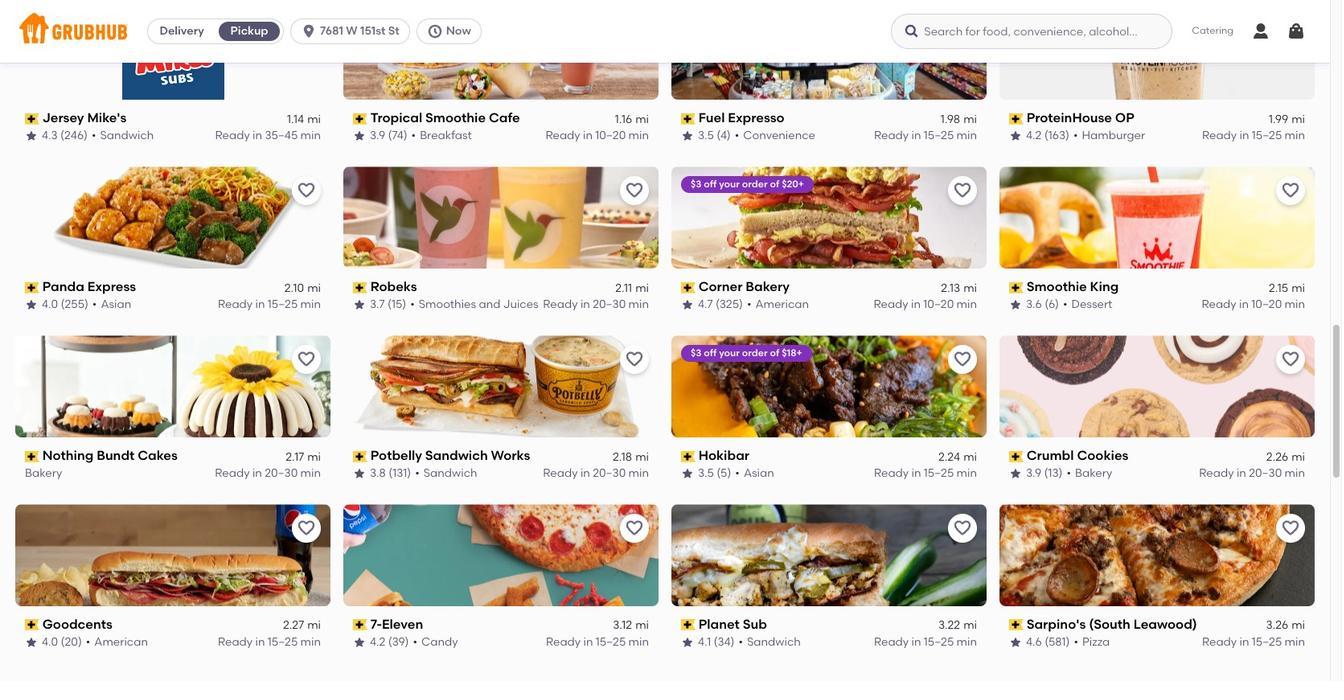 Task type: describe. For each thing, give the bounding box(es) containing it.
ready for nothing bundt cakes
[[215, 466, 250, 480]]

• convenience
[[735, 129, 815, 142]]

2 vertical spatial order
[[742, 348, 768, 359]]

$3 for hokibar
[[691, 348, 702, 359]]

subscription pass image left goodcents
[[25, 620, 39, 631]]

proteinhouse op
[[1027, 111, 1135, 126]]

now
[[446, 24, 471, 38]]

3.12
[[613, 619, 632, 632]]

• hamburger
[[1074, 129, 1145, 142]]

• for crumbl cookies
[[1067, 466, 1071, 480]]

ready for panda express
[[218, 297, 253, 311]]

corner bakery logo image
[[672, 167, 987, 269]]

star icon image for corner bakery
[[681, 298, 694, 311]]

save this restaurant button for nothing bundt cakes
[[292, 345, 321, 374]]

panda
[[42, 279, 84, 295]]

subscription pass image for robeks
[[353, 282, 367, 293]]

subscription pass image for tropical
[[353, 113, 367, 124]]

save this restaurant button for goodcents
[[292, 514, 321, 543]]

• bakery
[[1067, 466, 1113, 480]]

pizza
[[1082, 635, 1110, 649]]

ready for hokibar
[[874, 466, 909, 480]]

20–30 for crumbl cookies
[[1249, 466, 1282, 480]]

4.1
[[698, 635, 711, 649]]

2 horizontal spatial svg image
[[1287, 22, 1306, 41]]

delivery
[[160, 24, 204, 38]]

15–25 for fuel expresso
[[924, 129, 954, 142]]

3.12 mi
[[613, 619, 649, 632]]

planet sub logo image
[[672, 504, 987, 606]]

ready for smoothie king
[[1202, 297, 1237, 311]]

your for proteinhouse
[[1047, 10, 1068, 21]]

ready in 20–30 min for nothing bundt cakes
[[215, 466, 321, 480]]

3.8
[[370, 466, 386, 480]]

• for hokibar
[[735, 466, 740, 480]]

20–30 for robeks
[[593, 297, 626, 311]]

• for 7-eleven
[[413, 635, 417, 649]]

• for proteinhouse op
[[1074, 129, 1078, 142]]

3.26 mi
[[1266, 619, 1305, 632]]

goodcents logo image
[[15, 504, 331, 606]]

pickup
[[230, 24, 268, 38]]

4.2 (163)
[[1026, 129, 1070, 142]]

save this restaurant image down 2.13 mi on the right of page
[[953, 350, 972, 369]]

robeks
[[370, 279, 417, 295]]

2 vertical spatial off
[[704, 348, 717, 359]]

$3 for corner bakery
[[691, 179, 702, 190]]

mi for goodcents
[[307, 619, 321, 632]]

mi for hokibar
[[964, 450, 977, 464]]

cookies
[[1077, 448, 1129, 463]]

4.3 (246)
[[42, 129, 88, 142]]

ready in 35–45 min
[[215, 129, 321, 142]]

mi for panda express
[[307, 281, 321, 295]]

fuel expresso logo image
[[672, 0, 987, 100]]

robeks logo image
[[343, 167, 659, 269]]

hokibar
[[699, 448, 750, 463]]

nothing
[[42, 448, 94, 463]]

$18+
[[782, 348, 802, 359]]

$3 off your order of $18+
[[691, 348, 802, 359]]

mi for tropical smoothie cafe
[[635, 112, 649, 126]]

save this restaurant image for robeks
[[625, 181, 644, 200]]

juices
[[503, 297, 539, 311]]

mi for nothing bundt cakes
[[307, 450, 321, 464]]

sub
[[743, 617, 767, 632]]

in for fuel expresso
[[912, 129, 921, 142]]

in for goodcents
[[255, 635, 265, 649]]

2.17
[[286, 450, 304, 464]]

jersey mike's
[[42, 111, 127, 126]]

subscription pass image for planet sub
[[681, 620, 695, 631]]

king
[[1090, 279, 1119, 295]]

save this restaurant button for jersey mike's
[[292, 8, 321, 37]]

sandwich for jersey
[[100, 129, 154, 142]]

(163)
[[1044, 129, 1070, 142]]

smoothie king logo image
[[1000, 167, 1315, 269]]

subscription pass image for crumbl cookies
[[1009, 451, 1023, 462]]

mi for robeks
[[635, 281, 649, 295]]

crumbl cookies
[[1027, 448, 1129, 463]]

in for robeks
[[581, 297, 590, 311]]

save this restaurant button for sarpino's (south leawood)
[[1276, 514, 1305, 543]]

(581)
[[1045, 635, 1070, 649]]

ready for fuel expresso
[[874, 129, 909, 142]]

4.6 (581)
[[1026, 635, 1070, 649]]

min for proteinhouse op
[[1285, 129, 1305, 142]]

your for corner
[[719, 179, 740, 190]]

sarpino's
[[1027, 617, 1086, 632]]

min for planet sub
[[957, 635, 977, 649]]

min for crumbl cookies
[[1285, 466, 1305, 480]]

panda express
[[42, 279, 136, 295]]

sarpino's (south leawood)
[[1027, 617, 1197, 632]]

• candy
[[413, 635, 458, 649]]

4.7 (325)
[[698, 297, 743, 311]]

in for corner bakery
[[911, 297, 921, 311]]

fuel expresso
[[699, 111, 785, 126]]

in for tropical smoothie cafe
[[583, 129, 593, 142]]

3.22
[[938, 619, 960, 632]]

• smoothies and juices
[[410, 297, 539, 311]]

ready in 15–25 min for fuel expresso
[[874, 129, 977, 142]]

save this restaurant image for nothing bundt cakes
[[297, 350, 316, 369]]

mike's
[[87, 111, 127, 126]]

7-eleven logo image
[[343, 504, 659, 606]]

3.7
[[370, 297, 385, 311]]

15–25 for goodcents
[[268, 635, 298, 649]]

(34)
[[714, 635, 735, 649]]

• for sarpino's (south leawood)
[[1074, 635, 1078, 649]]

• dessert
[[1063, 297, 1113, 311]]

potbelly sandwich works logo image
[[343, 336, 659, 438]]

ready for proteinhouse op
[[1202, 129, 1237, 142]]

save this restaurant button down 2.13 mi on the right of page
[[948, 345, 977, 374]]

tropical smoothie cafe logo image
[[343, 0, 659, 100]]

• for fuel expresso
[[735, 129, 739, 142]]

star icon image for smoothie king
[[1009, 298, 1022, 311]]

1.99
[[1269, 112, 1288, 126]]

nothing bundt cakes
[[42, 448, 178, 463]]

• for smoothie king
[[1063, 297, 1068, 311]]

save this restaurant image right catering
[[1281, 12, 1300, 32]]

in for panda express
[[255, 297, 265, 311]]

star icon image for sarpino's (south leawood)
[[1009, 636, 1022, 649]]

convenience
[[743, 129, 815, 142]]

save this restaurant button for smoothie king
[[1276, 176, 1305, 205]]

ready for potbelly sandwich works
[[543, 466, 578, 480]]

cakes
[[138, 448, 178, 463]]

3.5 for hokibar
[[698, 466, 714, 480]]

star icon image for panda express
[[25, 298, 38, 311]]

• american for goodcents
[[86, 635, 148, 649]]

star icon image for 7-eleven
[[353, 636, 366, 649]]

dessert
[[1072, 297, 1113, 311]]

(4)
[[717, 129, 731, 142]]

ready for goodcents
[[218, 635, 253, 649]]

tropical smoothie cafe
[[370, 111, 520, 126]]

in for nothing bundt cakes
[[252, 466, 262, 480]]

3.9 (74)
[[370, 129, 407, 142]]

min for panda express
[[300, 297, 321, 311]]

min for sarpino's (south leawood)
[[1285, 635, 1305, 649]]

ready in 10–20 min for smoothie king
[[1202, 297, 1305, 311]]

2.18
[[613, 450, 632, 464]]

ready in 20–30 min for crumbl cookies
[[1199, 466, 1305, 480]]

save this restaurant button for robeks
[[620, 176, 649, 205]]

7681 w 151st st button
[[290, 18, 416, 44]]

sandwich for potbelly
[[424, 466, 477, 480]]

2.10
[[284, 281, 304, 295]]

2.11 mi
[[615, 281, 649, 295]]

order for corner
[[742, 179, 768, 190]]

breakfast
[[420, 129, 472, 142]]

1.98
[[941, 112, 960, 126]]

ready in 15–25 min for sarpino's (south leawood)
[[1202, 635, 1305, 649]]

save this restaurant button right catering
[[1276, 8, 1305, 37]]

sandwich left works on the bottom left
[[425, 448, 488, 463]]

candy
[[421, 635, 458, 649]]

• asian for hokibar
[[735, 466, 774, 480]]

(246)
[[60, 129, 88, 142]]

4.0 (20)
[[42, 635, 82, 649]]

15–25 for planet sub
[[924, 635, 954, 649]]

$5 off your order of $17+
[[1019, 10, 1130, 21]]

151st
[[360, 24, 386, 38]]

expresso
[[728, 111, 785, 126]]

fuel
[[699, 111, 725, 126]]

save this restaurant image for panda express
[[297, 181, 316, 200]]

2 vertical spatial your
[[719, 348, 740, 359]]

min for robeks
[[629, 297, 649, 311]]

now button
[[416, 18, 488, 44]]

corner
[[699, 279, 743, 295]]

w
[[346, 24, 358, 38]]

3.9 (13)
[[1026, 466, 1063, 480]]

in for jersey mike's
[[253, 129, 262, 142]]

2.27 mi
[[283, 619, 321, 632]]

• sandwich for sandwich
[[415, 466, 477, 480]]

1.99 mi
[[1269, 112, 1305, 126]]

3.5 (5)
[[698, 466, 731, 480]]

express
[[87, 279, 136, 295]]

potbelly
[[370, 448, 422, 463]]

mi for smoothie king
[[1292, 281, 1305, 295]]

1 vertical spatial smoothie
[[1027, 279, 1087, 295]]

10–20 for smoothie king
[[1252, 297, 1282, 311]]

star icon image for planet sub
[[681, 636, 694, 649]]

smoothie king
[[1027, 279, 1119, 295]]

3.8 (131)
[[370, 466, 411, 480]]

sarpino's (south leawood) logo image
[[1000, 504, 1315, 606]]

$3 off your order of $20+
[[691, 179, 804, 190]]



Task type: vqa. For each thing, say whether or not it's contained in the screenshot.


Task type: locate. For each thing, give the bounding box(es) containing it.
order for proteinhouse
[[1070, 10, 1096, 21]]

• right the (131)
[[415, 466, 420, 480]]

star icon image left 4.3
[[25, 130, 38, 142]]

1.16 mi
[[615, 112, 649, 126]]

2.18 mi
[[613, 450, 649, 464]]

10–20 down 1.16
[[595, 129, 626, 142]]

2.10 mi
[[284, 281, 321, 295]]

ready in 15–25 min down 2.24
[[874, 466, 977, 480]]

hamburger
[[1082, 129, 1145, 142]]

15–25 down 1.99
[[1252, 129, 1282, 142]]

of for bakery
[[770, 179, 779, 190]]

sandwich
[[100, 129, 154, 142], [425, 448, 488, 463], [424, 466, 477, 480], [747, 635, 801, 649]]

1 horizontal spatial american
[[755, 297, 809, 311]]

save this restaurant image for potbelly sandwich works
[[625, 350, 644, 369]]

svg image left 7681
[[301, 23, 317, 39]]

• right (74)
[[411, 129, 416, 142]]

star icon image for goodcents
[[25, 636, 38, 649]]

10–20 for tropical smoothie cafe
[[595, 129, 626, 142]]

0 vertical spatial order
[[1070, 10, 1096, 21]]

2 $3 from the top
[[691, 348, 702, 359]]

american down corner bakery on the right
[[755, 297, 809, 311]]

• for robeks
[[410, 297, 415, 311]]

• for goodcents
[[86, 635, 90, 649]]

0 horizontal spatial svg image
[[301, 23, 317, 39]]

15–25
[[924, 129, 954, 142], [1252, 129, 1282, 142], [268, 297, 298, 311], [924, 466, 954, 480], [268, 635, 298, 649], [596, 635, 626, 649], [924, 635, 954, 649], [1252, 635, 1282, 649]]

save this restaurant button down 2.17 mi on the bottom left of the page
[[292, 514, 321, 543]]

star icon image left the 3.7
[[353, 298, 366, 311]]

star icon image
[[25, 130, 38, 142], [353, 130, 366, 142], [681, 130, 694, 142], [1009, 130, 1022, 142], [25, 298, 38, 311], [353, 298, 366, 311], [681, 298, 694, 311], [1009, 298, 1022, 311], [353, 467, 366, 480], [681, 467, 694, 480], [1009, 467, 1022, 480], [25, 636, 38, 649], [353, 636, 366, 649], [681, 636, 694, 649], [1009, 636, 1022, 649]]

$5
[[1019, 10, 1030, 21]]

subscription pass image left 7-
[[353, 620, 367, 631]]

3.9 left (13)
[[1026, 466, 1042, 480]]

•
[[92, 129, 96, 142], [411, 129, 416, 142], [735, 129, 739, 142], [1074, 129, 1078, 142], [92, 297, 97, 311], [410, 297, 415, 311], [747, 297, 751, 311], [1063, 297, 1068, 311], [415, 466, 420, 480], [735, 466, 740, 480], [1067, 466, 1071, 480], [86, 635, 90, 649], [413, 635, 417, 649], [739, 635, 743, 649], [1074, 635, 1078, 649]]

planet
[[699, 617, 740, 632]]

ready in 15–25 min down 2.27
[[218, 635, 321, 649]]

bakery
[[746, 279, 790, 295], [25, 466, 62, 480], [1075, 466, 1113, 480]]

Search for food, convenience, alcohol... search field
[[891, 14, 1173, 49]]

american down goodcents
[[94, 635, 148, 649]]

4.0 for panda express
[[42, 297, 58, 311]]

mi for jersey mike's
[[307, 112, 321, 126]]

0 vertical spatial 4.0
[[42, 297, 58, 311]]

american for goodcents
[[94, 635, 148, 649]]

ready in 20–30 min down 2.11
[[543, 297, 649, 311]]

ready in 20–30 min for robeks
[[543, 297, 649, 311]]

save this restaurant button for potbelly sandwich works
[[620, 345, 649, 374]]

1 svg image from the left
[[301, 23, 317, 39]]

1 horizontal spatial asian
[[744, 466, 774, 480]]

mi right 2.15
[[1292, 281, 1305, 295]]

1 vertical spatial 3.9
[[1026, 466, 1042, 480]]

• american down corner bakery on the right
[[747, 297, 809, 311]]

star icon image left 4.6
[[1009, 636, 1022, 649]]

star icon image left 3.5 (5)
[[681, 467, 694, 480]]

mi
[[307, 112, 321, 126], [635, 112, 649, 126], [964, 112, 977, 126], [1292, 112, 1305, 126], [307, 281, 321, 295], [635, 281, 649, 295], [964, 281, 977, 295], [1292, 281, 1305, 295], [307, 450, 321, 464], [635, 450, 649, 464], [964, 450, 977, 464], [1292, 450, 1305, 464], [307, 619, 321, 632], [635, 619, 649, 632], [964, 619, 977, 632], [1292, 619, 1305, 632]]

ready in 15–25 min down 1.99
[[1202, 129, 1305, 142]]

• asian down express
[[92, 297, 131, 311]]

sandwich for planet
[[747, 635, 801, 649]]

15–25 down 2.27
[[268, 635, 298, 649]]

0 horizontal spatial smoothie
[[425, 111, 486, 126]]

1 horizontal spatial 4.2
[[1026, 129, 1042, 142]]

3.5 (4)
[[698, 129, 731, 142]]

1.98 mi
[[941, 112, 977, 126]]

ready in 10–20 min for corner bakery
[[874, 297, 977, 311]]

2 4.0 from the top
[[42, 635, 58, 649]]

15–25 for hokibar
[[924, 466, 954, 480]]

save this restaurant button left the $5
[[948, 8, 977, 37]]

$3 down 3.5 (4)
[[691, 179, 702, 190]]

• sandwich
[[92, 129, 154, 142], [415, 466, 477, 480], [739, 635, 801, 649]]

nothing bundt cakes logo image
[[15, 336, 331, 438]]

2 svg image from the left
[[427, 23, 443, 39]]

10–20 for corner bakery
[[923, 297, 954, 311]]

(15)
[[388, 297, 406, 311]]

op
[[1115, 111, 1135, 126]]

in for hokibar
[[912, 466, 921, 480]]

jersey mike's logo image
[[122, 0, 224, 100]]

0 horizontal spatial 10–20
[[595, 129, 626, 142]]

min down 2.17 mi on the bottom left of the page
[[300, 466, 321, 480]]

ready in 10–20 min for tropical smoothie cafe
[[546, 129, 649, 142]]

star icon image left 4.1
[[681, 636, 694, 649]]

tropical
[[370, 111, 422, 126]]

ready in 15–25 min for proteinhouse op
[[1202, 129, 1305, 142]]

1 vertical spatial 3.5
[[698, 466, 714, 480]]

save this restaurant image
[[953, 12, 972, 32], [1281, 12, 1300, 32], [297, 181, 316, 200], [625, 181, 644, 200], [953, 181, 972, 200], [1281, 181, 1300, 200], [297, 350, 316, 369], [1281, 350, 1300, 369], [953, 519, 972, 538]]

ready in 20–30 min for potbelly sandwich works
[[543, 466, 649, 480]]

catering button
[[1181, 13, 1245, 50]]

1 vertical spatial your
[[719, 179, 740, 190]]

subscription pass image left jersey
[[25, 113, 39, 124]]

save this restaurant button down 2.24 mi
[[948, 514, 977, 543]]

$20+
[[782, 179, 804, 190]]

min
[[300, 129, 321, 142], [629, 129, 649, 142], [957, 129, 977, 142], [1285, 129, 1305, 142], [300, 297, 321, 311], [629, 297, 649, 311], [957, 297, 977, 311], [1285, 297, 1305, 311], [300, 466, 321, 480], [629, 466, 649, 480], [957, 466, 977, 480], [1285, 466, 1305, 480], [300, 635, 321, 649], [629, 635, 649, 649], [957, 635, 977, 649], [1285, 635, 1305, 649]]

pickup button
[[216, 18, 283, 44]]

0 vertical spatial • american
[[747, 297, 809, 311]]

• for corner bakery
[[747, 297, 751, 311]]

mi right 2.24
[[964, 450, 977, 464]]

1 horizontal spatial smoothie
[[1027, 279, 1087, 295]]

potbelly sandwich works
[[370, 448, 530, 463]]

3.26
[[1266, 619, 1288, 632]]

ready in 15–25 min
[[874, 129, 977, 142], [1202, 129, 1305, 142], [218, 297, 321, 311], [874, 466, 977, 480], [218, 635, 321, 649], [546, 635, 649, 649], [874, 635, 977, 649], [1202, 635, 1305, 649]]

• asian for panda express
[[92, 297, 131, 311]]

0 horizontal spatial • asian
[[92, 297, 131, 311]]

bakery for • bakery
[[1075, 466, 1113, 480]]

1.14 mi
[[287, 112, 321, 126]]

subscription pass image
[[681, 113, 695, 124], [25, 282, 39, 293], [353, 282, 367, 293], [681, 282, 695, 293], [25, 451, 39, 462], [353, 451, 367, 462], [1009, 451, 1023, 462], [353, 620, 367, 631], [681, 620, 695, 631], [1009, 620, 1023, 631]]

in for 7-eleven
[[583, 635, 593, 649]]

ready in 20–30 min down 2.26
[[1199, 466, 1305, 480]]

0 horizontal spatial ready in 10–20 min
[[546, 129, 649, 142]]

1 vertical spatial off
[[704, 179, 717, 190]]

0 horizontal spatial asian
[[101, 297, 131, 311]]

15–25 down 3.22
[[924, 635, 954, 649]]

subscription pass image
[[25, 113, 39, 124], [353, 113, 367, 124], [1009, 113, 1023, 124], [1009, 282, 1023, 293], [681, 451, 695, 462], [25, 620, 39, 631]]

ready in 15–25 min for panda express
[[218, 297, 321, 311]]

st
[[388, 24, 399, 38]]

of
[[1098, 10, 1108, 21], [770, 179, 779, 190], [770, 348, 779, 359]]

4.2 for 7-
[[370, 635, 386, 649]]

svg image inside the now button
[[427, 23, 443, 39]]

ready in 10–20 min
[[546, 129, 649, 142], [874, 297, 977, 311], [1202, 297, 1305, 311]]

0 horizontal spatial 4.2
[[370, 635, 386, 649]]

• for panda express
[[92, 297, 97, 311]]

min down 2.18 mi
[[629, 466, 649, 480]]

• for potbelly sandwich works
[[415, 466, 420, 480]]

0 horizontal spatial american
[[94, 635, 148, 649]]

3.9 for crumbl cookies
[[1026, 466, 1042, 480]]

save this restaurant button down 1.98 mi
[[948, 176, 977, 205]]

mi right 2.27
[[307, 619, 321, 632]]

star icon image for crumbl cookies
[[1009, 467, 1022, 480]]

0 vertical spatial $3
[[691, 179, 702, 190]]

save this restaurant image down 2.15 mi
[[1281, 350, 1300, 369]]

mi for potbelly sandwich works
[[635, 450, 649, 464]]

min for hokibar
[[957, 466, 977, 480]]

bakery down the nothing
[[25, 466, 62, 480]]

$17+
[[1110, 10, 1130, 21]]

3.7 (15)
[[370, 297, 406, 311]]

star icon image for jersey mike's
[[25, 130, 38, 142]]

star icon image for robeks
[[353, 298, 366, 311]]

main navigation navigation
[[0, 0, 1330, 63]]

2 horizontal spatial ready in 10–20 min
[[1202, 297, 1305, 311]]

(south
[[1089, 617, 1131, 632]]

save this restaurant image down 1.98 mi
[[953, 181, 972, 200]]

3.5 for fuel expresso
[[698, 129, 714, 142]]

mi right 1.16
[[635, 112, 649, 126]]

subscription pass image left proteinhouse
[[1009, 113, 1023, 124]]

1 vertical spatial • sandwich
[[415, 466, 477, 480]]

crumbl cookies logo image
[[1000, 336, 1315, 438]]

save this restaurant image down 1.99 mi
[[1281, 181, 1300, 200]]

1 vertical spatial order
[[742, 179, 768, 190]]

0 horizontal spatial svg image
[[904, 23, 920, 39]]

ready in 15–25 min down 3.26
[[1202, 635, 1305, 649]]

ready in 15–25 min for 7-eleven
[[546, 635, 649, 649]]

your down (325)
[[719, 348, 740, 359]]

• sandwich down sub
[[739, 635, 801, 649]]

save this restaurant button left the w
[[292, 8, 321, 37]]

of left $18+
[[770, 348, 779, 359]]

2.24 mi
[[938, 450, 977, 464]]

subscription pass image left 'crumbl'
[[1009, 451, 1023, 462]]

jersey
[[42, 111, 84, 126]]

subscription pass image for panda express
[[25, 282, 39, 293]]

ready in 15–25 min down 1.98
[[874, 129, 977, 142]]

2.13 mi
[[941, 281, 977, 295]]

sandwich down mike's
[[100, 129, 154, 142]]

mi right 3.12
[[635, 619, 649, 632]]

min for goodcents
[[300, 635, 321, 649]]

bakery right corner
[[746, 279, 790, 295]]

min down 2.27 mi
[[300, 635, 321, 649]]

asian right (5)
[[744, 466, 774, 480]]

2.11
[[615, 281, 632, 295]]

0 vertical spatial • sandwich
[[92, 129, 154, 142]]

your down (4)
[[719, 179, 740, 190]]

20–30 for nothing bundt cakes
[[265, 466, 298, 480]]

0 horizontal spatial 3.9
[[370, 129, 385, 142]]

2 3.5 from the top
[[698, 466, 714, 480]]

2.15
[[1269, 281, 1288, 295]]

1 vertical spatial • american
[[86, 635, 148, 649]]

4.2 (39)
[[370, 635, 409, 649]]

1 horizontal spatial 10–20
[[923, 297, 954, 311]]

sandwich down sub
[[747, 635, 801, 649]]

star icon image for tropical smoothie cafe
[[353, 130, 366, 142]]

4.1 (34)
[[698, 635, 735, 649]]

star icon image left 4.0 (20)
[[25, 636, 38, 649]]

1 horizontal spatial • asian
[[735, 466, 774, 480]]

2.26
[[1266, 450, 1288, 464]]

ready for corner bakery
[[874, 297, 908, 311]]

4.0 down panda
[[42, 297, 58, 311]]

min for jersey mike's
[[300, 129, 321, 142]]

corner bakery
[[699, 279, 790, 295]]

• down proteinhouse op
[[1074, 129, 1078, 142]]

mi right 2.18
[[635, 450, 649, 464]]

svg image
[[301, 23, 317, 39], [427, 23, 443, 39]]

smoothies
[[419, 297, 476, 311]]

0 vertical spatial of
[[1098, 10, 1108, 21]]

off down 3.5 (4)
[[704, 179, 717, 190]]

save this restaurant image down 2.18 mi
[[625, 519, 644, 538]]

0 vertical spatial • asian
[[92, 297, 131, 311]]

1 3.5 from the top
[[698, 129, 714, 142]]

save this restaurant image for planet sub
[[953, 519, 972, 538]]

svg image for 7681 w 151st st
[[301, 23, 317, 39]]

2 horizontal spatial bakery
[[1075, 466, 1113, 480]]

ready for tropical smoothie cafe
[[546, 129, 580, 142]]

save this restaurant button for planet sub
[[948, 514, 977, 543]]

3.9 for tropical smoothie cafe
[[370, 129, 385, 142]]

min for corner bakery
[[957, 297, 977, 311]]

1 vertical spatial 4.2
[[370, 635, 386, 649]]

1 horizontal spatial svg image
[[1251, 22, 1271, 41]]

0 vertical spatial your
[[1047, 10, 1068, 21]]

mi for fuel expresso
[[964, 112, 977, 126]]

save this restaurant image for jersey mike's
[[297, 12, 316, 32]]

• right (39)
[[413, 635, 417, 649]]

(13)
[[1044, 466, 1063, 480]]

subscription pass image left "smoothie king"
[[1009, 282, 1023, 293]]

2.17 mi
[[286, 450, 321, 464]]

goodcents
[[42, 617, 113, 632]]

• for jersey mike's
[[92, 129, 96, 142]]

min down 2.26 mi
[[1285, 466, 1305, 480]]

ready
[[215, 129, 250, 142], [546, 129, 580, 142], [874, 129, 909, 142], [1202, 129, 1237, 142], [218, 297, 253, 311], [543, 297, 578, 311], [874, 297, 908, 311], [1202, 297, 1237, 311], [215, 466, 250, 480], [543, 466, 578, 480], [874, 466, 909, 480], [1199, 466, 1234, 480], [218, 635, 253, 649], [546, 635, 581, 649], [874, 635, 909, 649], [1202, 635, 1237, 649]]

1 horizontal spatial svg image
[[427, 23, 443, 39]]

off for proteinhouse
[[1032, 10, 1045, 21]]

save this restaurant image down 1.16 mi
[[625, 181, 644, 200]]

0 horizontal spatial bakery
[[25, 466, 62, 480]]

ready in 15–25 min down 3.12
[[546, 635, 649, 649]]

20–30 down 2.18
[[593, 466, 626, 480]]

2.27
[[283, 619, 304, 632]]

hokibar logo image
[[672, 336, 987, 438]]

15–25 for proteinhouse op
[[1252, 129, 1282, 142]]

7-
[[370, 617, 382, 632]]

save this restaurant button for fuel expresso
[[948, 8, 977, 37]]

0 vertical spatial 4.2
[[1026, 129, 1042, 142]]

1 vertical spatial of
[[770, 179, 779, 190]]

save this restaurant button for panda express
[[292, 176, 321, 205]]

save this restaurant button down 2.11 mi
[[620, 345, 649, 374]]

(74)
[[388, 129, 407, 142]]

20–30 for potbelly sandwich works
[[593, 466, 626, 480]]

proteinhouse op logo image
[[1000, 0, 1315, 100]]

1 horizontal spatial 3.9
[[1026, 466, 1042, 480]]

2.15 mi
[[1269, 281, 1305, 295]]

asian down express
[[101, 297, 131, 311]]

save this restaurant button for crumbl cookies
[[1276, 345, 1305, 374]]

20–30
[[593, 297, 626, 311], [265, 466, 298, 480], [593, 466, 626, 480], [1249, 466, 1282, 480]]

mi for proteinhouse op
[[1292, 112, 1305, 126]]

1 horizontal spatial • american
[[747, 297, 809, 311]]

(325)
[[716, 297, 743, 311]]

• asian
[[92, 297, 131, 311], [735, 466, 774, 480]]

1 horizontal spatial • sandwich
[[415, 466, 477, 480]]

save this restaurant image down 2.26 mi
[[1281, 519, 1300, 538]]

• american down goodcents
[[86, 635, 148, 649]]

2 vertical spatial of
[[770, 348, 779, 359]]

0 vertical spatial 3.9
[[370, 129, 385, 142]]

10–20 down 2.13 at right
[[923, 297, 954, 311]]

3.9 left (74)
[[370, 129, 385, 142]]

crumbl
[[1027, 448, 1074, 463]]

1 horizontal spatial ready in 10–20 min
[[874, 297, 977, 311]]

10–20
[[595, 129, 626, 142], [923, 297, 954, 311], [1252, 297, 1282, 311]]

sandwich down potbelly sandwich works
[[424, 466, 477, 480]]

• right (5)
[[735, 466, 740, 480]]

15–25 down 3.26
[[1252, 635, 1282, 649]]

ready in 15–25 min down 3.22
[[874, 635, 977, 649]]

0 vertical spatial 3.5
[[698, 129, 714, 142]]

7-eleven
[[370, 617, 423, 632]]

save this restaurant image for fuel expresso
[[953, 12, 972, 32]]

2.26 mi
[[1266, 450, 1305, 464]]

0 vertical spatial american
[[755, 297, 809, 311]]

• down jersey mike's
[[92, 129, 96, 142]]

2 horizontal spatial 10–20
[[1252, 297, 1282, 311]]

star icon image left 3.9 (74)
[[353, 130, 366, 142]]

2 horizontal spatial • sandwich
[[739, 635, 801, 649]]

in for sarpino's (south leawood)
[[1240, 635, 1249, 649]]

7681
[[320, 24, 343, 38]]

ready in 20–30 min down 2.17 at bottom
[[215, 466, 321, 480]]

0 vertical spatial asian
[[101, 297, 131, 311]]

1 $3 from the top
[[691, 179, 702, 190]]

your right the $5
[[1047, 10, 1068, 21]]

1 vertical spatial asian
[[744, 466, 774, 480]]

• down 'panda express'
[[92, 297, 97, 311]]

min down 3.12 mi
[[629, 635, 649, 649]]

planet sub
[[699, 617, 767, 632]]

4.0 (255)
[[42, 297, 88, 311]]

2.24
[[938, 450, 960, 464]]

ready in 15–25 min down 2.10
[[218, 297, 321, 311]]

1 vertical spatial $3
[[691, 348, 702, 359]]

• right (581)
[[1074, 635, 1078, 649]]

1 4.0 from the top
[[42, 297, 58, 311]]

in for crumbl cookies
[[1237, 466, 1246, 480]]

1 vertical spatial 4.0
[[42, 635, 58, 649]]

save this restaurant button for 7-eleven
[[620, 514, 649, 543]]

• right (13)
[[1067, 466, 1071, 480]]

in for potbelly sandwich works
[[581, 466, 590, 480]]

min down 2.24 mi
[[957, 466, 977, 480]]

save this restaurant image down 35–45
[[297, 181, 316, 200]]

ready in 20–30 min
[[543, 297, 649, 311], [215, 466, 321, 480], [543, 466, 649, 480], [1199, 466, 1305, 480]]

0 horizontal spatial • american
[[86, 635, 148, 649]]

and
[[479, 297, 501, 311]]

panda express logo image
[[15, 167, 331, 269]]

min down 1.14 mi
[[300, 129, 321, 142]]

1 vertical spatial • asian
[[735, 466, 774, 480]]

svg image
[[1251, 22, 1271, 41], [1287, 22, 1306, 41], [904, 23, 920, 39]]

smoothie up breakfast on the top left of page
[[425, 111, 486, 126]]

ready for jersey mike's
[[215, 129, 250, 142]]

ready for planet sub
[[874, 635, 909, 649]]

bakery for corner bakery
[[746, 279, 790, 295]]

mi for planet sub
[[964, 619, 977, 632]]

0 horizontal spatial • sandwich
[[92, 129, 154, 142]]

(39)
[[388, 635, 409, 649]]

star icon image for hokibar
[[681, 467, 694, 480]]

4.6
[[1026, 635, 1042, 649]]

(131)
[[389, 466, 411, 480]]

ready for crumbl cookies
[[1199, 466, 1234, 480]]

save this restaurant image
[[297, 12, 316, 32], [625, 350, 644, 369], [953, 350, 972, 369], [297, 519, 316, 538], [625, 519, 644, 538], [1281, 519, 1300, 538]]

0 vertical spatial off
[[1032, 10, 1045, 21]]

2.13
[[941, 281, 960, 295]]

svg image inside 7681 w 151st st button
[[301, 23, 317, 39]]

• pizza
[[1074, 635, 1110, 649]]

save this restaurant image down 2.24 mi
[[953, 519, 972, 538]]

mi right 2.13 at right
[[964, 281, 977, 295]]

save this restaurant button down 2.18 mi
[[620, 514, 649, 543]]

4.0 left (20)
[[42, 635, 58, 649]]

1 horizontal spatial bakery
[[746, 279, 790, 295]]

1 vertical spatial american
[[94, 635, 148, 649]]

• right (20)
[[86, 635, 90, 649]]

2 vertical spatial • sandwich
[[739, 635, 801, 649]]

0 vertical spatial smoothie
[[425, 111, 486, 126]]

subscription pass image left hokibar
[[681, 451, 695, 462]]

4.3
[[42, 129, 58, 142]]

mi right 1.14
[[307, 112, 321, 126]]

of left $20+
[[770, 179, 779, 190]]



